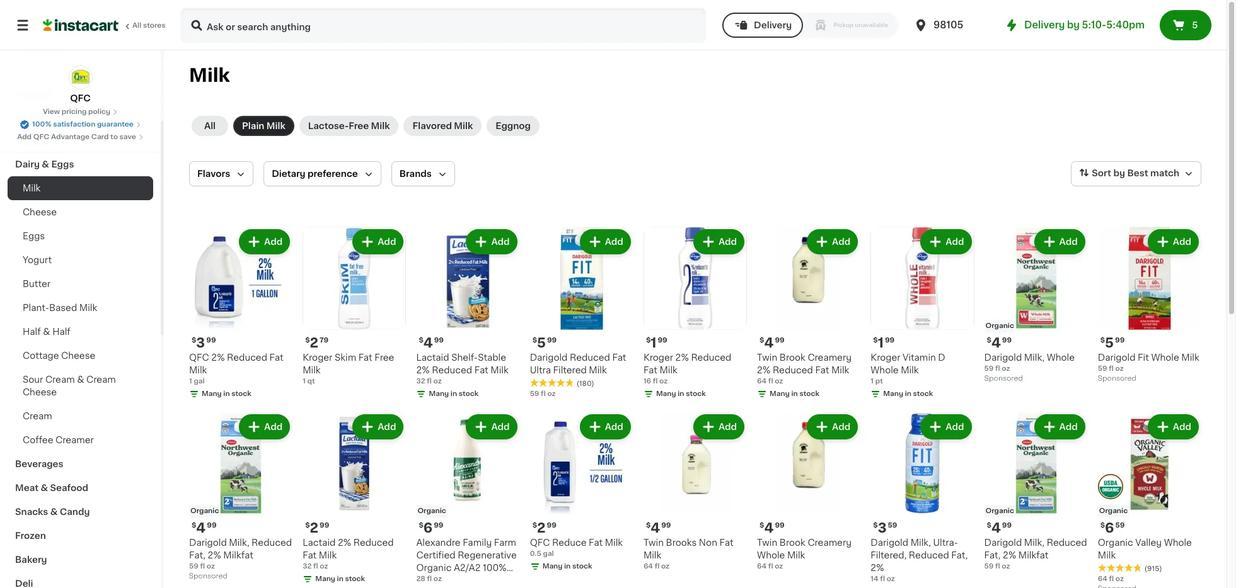 Task type: vqa. For each thing, say whether or not it's contained in the screenshot.


Task type: describe. For each thing, give the bounding box(es) containing it.
delivery by 5:10-5:40pm
[[1025, 20, 1145, 30]]

qt
[[307, 378, 315, 385]]

best match
[[1128, 169, 1180, 178]]

kroger 2% reduced fat milk 16 fl oz
[[644, 354, 732, 385]]

fl inside kroger 2% reduced fat milk 16 fl oz
[[653, 378, 658, 385]]

many for lactaid 2% reduced fat milk
[[315, 577, 335, 583]]

5 button
[[1160, 10, 1212, 40]]

gal inside qfc reduce fat milk 0.5 gal
[[543, 551, 554, 558]]

darigold inside darigold fit whole milk 59 fl oz
[[1098, 354, 1136, 363]]

fat inside qfc 2% reduced fat milk 1 gal
[[270, 354, 283, 363]]

brooks
[[666, 539, 697, 548]]

stock for qfc reduce fat milk
[[572, 564, 592, 571]]

59 inside darigold fit whole milk 59 fl oz
[[1098, 366, 1107, 373]]

2 half from the left
[[52, 328, 71, 337]]

milk inside "alexandre family farm certified regenerative organic a2/a2 100% grass-fed milk"
[[463, 577, 481, 586]]

delivery for delivery by 5:10-5:40pm
[[1025, 20, 1065, 30]]

milk inside qfc 2% reduced fat milk 1 gal
[[189, 366, 207, 375]]

64 inside twin brooks non fat milk 64 fl oz
[[644, 564, 653, 571]]

many for kroger 2% reduced fat milk
[[656, 391, 676, 398]]

whole for darigold fit whole milk 59 fl oz
[[1152, 354, 1179, 363]]

stock for qfc 2% reduced fat milk
[[232, 391, 251, 398]]

99 for qfc 2% reduced fat milk the add button
[[206, 337, 216, 344]]

milk inside twin brook creamery whole milk 64 fl oz
[[787, 552, 805, 561]]

twin for whole
[[757, 539, 778, 548]]

2 for kroger skim fat free milk
[[310, 337, 318, 350]]

in for kroger vitamin d whole milk
[[905, 391, 912, 398]]

reduce
[[552, 539, 587, 548]]

beverages
[[15, 460, 63, 469]]

frozen
[[15, 532, 46, 541]]

add button for kroger skim fat free milk
[[354, 231, 403, 253]]

all link
[[192, 116, 228, 136]]

all stores link
[[43, 8, 166, 43]]

$ inside '$ 2 79'
[[305, 337, 310, 344]]

$ 3 99
[[192, 337, 216, 350]]

fed
[[446, 577, 461, 586]]

add button for darigold milk, reduced fat, 2% milkfat
[[1036, 416, 1084, 439]]

meat
[[15, 484, 38, 493]]

cream link
[[8, 405, 153, 429]]

coffee creamer link
[[8, 429, 153, 453]]

add button for lactaid 2% reduced fat milk
[[354, 416, 403, 439]]

2% inside lactaid shelf-stable 2% reduced fat milk 32 fl oz
[[416, 366, 430, 375]]

dietary preference
[[272, 170, 358, 178]]

kroger for skim
[[303, 354, 333, 363]]

whole for organic valley whole milk
[[1164, 539, 1192, 548]]

flavors
[[197, 170, 230, 178]]

alexandre
[[416, 539, 461, 548]]

family
[[463, 539, 492, 548]]

recipes
[[15, 88, 52, 97]]

by for delivery
[[1067, 20, 1080, 30]]

79
[[320, 337, 329, 344]]

many for twin brook creamery 2% reduced fat milk
[[770, 391, 790, 398]]

fit
[[1138, 354, 1149, 363]]

& for half
[[43, 328, 50, 337]]

99 for the add button corresponding to twin brooks non fat milk
[[661, 523, 671, 530]]

twin brook creamery 2% reduced fat milk 64 fl oz
[[757, 354, 852, 385]]

twin brooks non fat milk 64 fl oz
[[644, 539, 734, 571]]

based
[[49, 304, 77, 313]]

100% satisfaction guarantee
[[32, 121, 134, 128]]

seafood
[[50, 484, 88, 493]]

& for seafood
[[41, 484, 48, 493]]

59 inside $ 6 59
[[1116, 523, 1125, 530]]

add button for twin brooks non fat milk
[[695, 416, 743, 439]]

vitamin
[[903, 354, 936, 363]]

2 milkfat from the left
[[1019, 552, 1049, 561]]

plant-based milk
[[23, 304, 97, 313]]

plain milk
[[242, 122, 285, 131]]

1 fat, from the left
[[189, 552, 206, 561]]

0 vertical spatial eggs
[[51, 160, 74, 169]]

reduced inside kroger 2% reduced fat milk 16 fl oz
[[691, 354, 732, 363]]

lactose-free milk
[[308, 122, 390, 131]]

half & half
[[23, 328, 71, 337]]

$ 5 99 for darigold reduced fat ultra filtered milk
[[533, 337, 557, 350]]

view pricing policy
[[43, 108, 110, 115]]

add for qfc reduce fat milk
[[605, 423, 623, 432]]

add button for darigold milk, ultra- filtered, reduced fat, 2%
[[922, 416, 971, 439]]

2% inside kroger 2% reduced fat milk 16 fl oz
[[676, 354, 689, 363]]

brands button
[[391, 161, 455, 187]]

creamer
[[56, 436, 94, 445]]

eggs link
[[8, 224, 153, 248]]

creamery for milk
[[808, 539, 852, 548]]

2 darigold milk, reduced fat, 2% milkfat 59 fl oz from the left
[[985, 539, 1087, 571]]

add for twin brooks non fat milk
[[719, 423, 737, 432]]

reduced inside darigold reduced fat ultra filtered milk
[[570, 354, 610, 363]]

100% inside "alexandre family farm certified regenerative organic a2/a2 100% grass-fed milk"
[[483, 565, 507, 573]]

produce link
[[8, 129, 153, 153]]

0.5
[[530, 551, 541, 558]]

3 fat, from the left
[[985, 552, 1001, 561]]

milk inside twin brooks non fat milk 64 fl oz
[[644, 552, 662, 561]]

many for qfc reduce fat milk
[[543, 564, 563, 571]]

match
[[1151, 169, 1180, 178]]

all for all
[[204, 122, 216, 131]]

cream up the 'coffee'
[[23, 412, 52, 421]]

qfc for qfc 2% reduced fat milk 1 gal
[[189, 354, 209, 363]]

2% inside qfc 2% reduced fat milk 1 gal
[[211, 354, 225, 363]]

add button for twin brook creamery 2% reduced fat milk
[[808, 231, 857, 253]]

add for darigold reduced fat ultra filtered milk
[[605, 238, 623, 247]]

by for sort
[[1114, 169, 1125, 178]]

oz inside twin brooks non fat milk 64 fl oz
[[661, 564, 670, 571]]

skim
[[335, 354, 356, 363]]

sponsored badge image for fl
[[985, 376, 1023, 383]]

oz inside kroger 2% reduced fat milk 16 fl oz
[[660, 378, 668, 385]]

view pricing policy link
[[43, 107, 118, 117]]

0 vertical spatial cheese
[[23, 208, 57, 217]]

99 for darigold milk, reduced fat, 2% milkfat the add button
[[1002, 523, 1012, 530]]

plant-
[[23, 304, 49, 313]]

stores
[[143, 22, 166, 29]]

dairy & eggs link
[[8, 153, 153, 177]]

100% inside button
[[32, 121, 51, 128]]

add for twin brook creamery whole milk
[[832, 423, 851, 432]]

non
[[699, 539, 717, 548]]

& for eggs
[[42, 160, 49, 169]]

many in stock for qfc 2% reduced fat milk
[[202, 391, 251, 398]]

many in stock for qfc reduce fat milk
[[543, 564, 592, 571]]

cheese link
[[8, 200, 153, 224]]

milk inside kroger 2% reduced fat milk 16 fl oz
[[660, 366, 678, 375]]

dietary
[[272, 170, 306, 178]]

lactaid for 2
[[303, 539, 336, 548]]

oz inside "twin brook creamery 2% reduced fat milk 64 fl oz"
[[775, 378, 783, 385]]

reduced inside qfc 2% reduced fat milk 1 gal
[[227, 354, 267, 363]]

bakery link
[[8, 549, 153, 572]]

flavored milk link
[[404, 116, 482, 136]]

1 vertical spatial cheese
[[61, 352, 95, 361]]

whole for darigold milk, whole 59 fl oz
[[1047, 354, 1075, 363]]

all for all stores
[[132, 22, 141, 29]]

fl inside "twin brook creamery 2% reduced fat milk 64 fl oz"
[[768, 378, 773, 385]]

milk inside darigold fit whole milk 59 fl oz
[[1182, 354, 1200, 363]]

1 up 16
[[651, 337, 657, 350]]

32 inside lactaid 2% reduced fat milk 32 fl oz
[[303, 564, 312, 571]]

view
[[43, 108, 60, 115]]

darigold milk, whole 59 fl oz
[[985, 354, 1075, 373]]

Search field
[[182, 9, 705, 42]]

98105 button
[[914, 8, 989, 43]]

99 for the add button for twin brook creamery whole milk
[[775, 523, 785, 530]]

many in stock for kroger vitamin d whole milk
[[884, 391, 933, 398]]

milk inside kroger vitamin d whole milk 1 pt
[[901, 366, 919, 375]]

guarantee
[[97, 121, 134, 128]]

a2/a2
[[454, 565, 481, 573]]

0 vertical spatial free
[[349, 122, 369, 131]]

frozen link
[[8, 525, 153, 549]]

reduced inside "twin brook creamery 2% reduced fat milk 64 fl oz"
[[773, 366, 813, 375]]

oz inside darigold milk, ultra- filtered, reduced fat, 2% 14 fl oz
[[887, 577, 895, 583]]

$ inside $ 6 59
[[1101, 523, 1105, 530]]

fl inside darigold milk, ultra- filtered, reduced fat, 2% 14 fl oz
[[880, 577, 885, 583]]

sponsored badge image for 2%
[[189, 574, 227, 581]]

5:10-
[[1082, 20, 1107, 30]]

1 vertical spatial eggs
[[23, 232, 45, 241]]

twin for 2%
[[757, 354, 778, 363]]

$ 2 99 for lactaid
[[305, 522, 329, 536]]

& for candy
[[50, 508, 58, 517]]

oz inside darigold fit whole milk 59 fl oz
[[1116, 366, 1124, 373]]

Best match Sort by field
[[1071, 161, 1202, 187]]

28
[[416, 577, 425, 583]]

qfc for qfc
[[70, 94, 91, 103]]

satisfaction
[[53, 121, 95, 128]]

5:40pm
[[1107, 20, 1145, 30]]

add button for twin brook creamery whole milk
[[808, 416, 857, 439]]

98105
[[934, 20, 964, 30]]

meat & seafood link
[[8, 477, 153, 501]]

$ inside $ 3 59
[[873, 523, 878, 530]]

bakery
[[15, 556, 47, 565]]

qfc for qfc reduce fat milk 0.5 gal
[[530, 539, 550, 548]]

shelf-
[[452, 354, 478, 363]]

candy
[[60, 508, 90, 517]]

add for kroger vitamin d whole milk
[[946, 238, 964, 247]]

add qfc advantage card to save
[[17, 134, 136, 141]]

16
[[644, 378, 651, 385]]

in for lactaid shelf-stable 2% reduced fat milk
[[451, 391, 457, 398]]

fat, inside darigold milk, ultra- filtered, reduced fat, 2% 14 fl oz
[[952, 552, 968, 561]]

card
[[91, 134, 109, 141]]

stock for lactaid 2% reduced fat milk
[[345, 577, 365, 583]]

organic valley whole milk
[[1098, 539, 1192, 561]]

flavored
[[413, 122, 452, 131]]

qfc 2% reduced fat milk 1 gal
[[189, 354, 283, 385]]

$ inside $ 3 99
[[192, 337, 196, 344]]

milk inside darigold reduced fat ultra filtered milk
[[589, 366, 607, 375]]

$ 6 99
[[419, 522, 444, 536]]

milk, inside darigold milk, whole 59 fl oz
[[1024, 354, 1045, 363]]

59 fl oz
[[530, 391, 556, 398]]

1 for fat
[[189, 378, 192, 385]]

kroger skim fat free milk 1 qt
[[303, 354, 394, 385]]

coffee creamer
[[23, 436, 94, 445]]

oz inside lactaid shelf-stable 2% reduced fat milk 32 fl oz
[[433, 378, 442, 385]]

organic inside "alexandre family farm certified regenerative organic a2/a2 100% grass-fed milk"
[[416, 565, 452, 573]]

qfc inside "link"
[[33, 134, 49, 141]]

fl inside lactaid shelf-stable 2% reduced fat milk 32 fl oz
[[427, 378, 432, 385]]

add button for kroger 2% reduced fat milk
[[695, 231, 743, 253]]

many in stock for twin brook creamery 2% reduced fat milk
[[770, 391, 820, 398]]

milk inside "twin brook creamery 2% reduced fat milk 64 fl oz"
[[832, 366, 849, 375]]

darigold reduced fat ultra filtered milk
[[530, 354, 626, 375]]

add button for qfc 2% reduced fat milk
[[240, 231, 289, 253]]

fat inside qfc reduce fat milk 0.5 gal
[[589, 539, 603, 548]]

14
[[871, 577, 879, 583]]

all stores
[[132, 22, 166, 29]]

1 darigold milk, reduced fat, 2% milkfat 59 fl oz from the left
[[189, 539, 292, 571]]

oz inside lactaid 2% reduced fat milk 32 fl oz
[[320, 564, 328, 571]]

add button for qfc reduce fat milk
[[581, 416, 630, 439]]

99 for the add button for lactaid 2% reduced fat milk
[[320, 523, 329, 530]]

lists
[[35, 44, 57, 52]]



Task type: locate. For each thing, give the bounding box(es) containing it.
1 horizontal spatial $ 5 99
[[1101, 337, 1125, 350]]

beverages link
[[8, 453, 153, 477]]

half down the plant-based milk
[[52, 328, 71, 337]]

$ 5 99
[[533, 337, 557, 350], [1101, 337, 1125, 350]]

add for twin brook creamery 2% reduced fat milk
[[832, 238, 851, 247]]

1 vertical spatial all
[[204, 122, 216, 131]]

1 horizontal spatial all
[[204, 122, 216, 131]]

99 for the add button for lactaid shelf-stable 2% reduced fat milk
[[434, 337, 444, 344]]

milk inside kroger skim fat free milk 1 qt
[[303, 366, 321, 375]]

0 horizontal spatial gal
[[194, 378, 205, 385]]

& down cottage cheese link
[[77, 376, 84, 385]]

3 kroger from the left
[[644, 354, 673, 363]]

2 for lactaid 2% reduced fat milk
[[310, 522, 318, 536]]

kroger for vitamin
[[871, 354, 901, 363]]

in for lactaid 2% reduced fat milk
[[337, 577, 343, 583]]

100% down regenerative in the left of the page
[[483, 565, 507, 573]]

alexandre family farm certified regenerative organic a2/a2 100% grass-fed milk
[[416, 539, 517, 586]]

free right skim
[[375, 354, 394, 363]]

reduced inside darigold milk, ultra- filtered, reduced fat, 2% 14 fl oz
[[909, 552, 949, 561]]

3
[[196, 337, 205, 350], [878, 522, 887, 536]]

lactaid shelf-stable 2% reduced fat milk 32 fl oz
[[416, 354, 509, 385]]

0 vertical spatial creamery
[[808, 354, 852, 363]]

kroger for 2%
[[644, 354, 673, 363]]

1 horizontal spatial milkfat
[[1019, 552, 1049, 561]]

darigold inside darigold reduced fat ultra filtered milk
[[530, 354, 568, 363]]

stock down kroger 2% reduced fat milk 16 fl oz
[[686, 391, 706, 398]]

produce
[[15, 136, 54, 145]]

brook for reduced
[[780, 354, 806, 363]]

add inside add qfc advantage card to save "link"
[[17, 134, 32, 141]]

many down qfc 2% reduced fat milk 1 gal
[[202, 391, 222, 398]]

qfc
[[70, 94, 91, 103], [33, 134, 49, 141], [189, 354, 209, 363], [530, 539, 550, 548]]

$ 5 99 up darigold fit whole milk 59 fl oz
[[1101, 337, 1125, 350]]

dairy
[[15, 160, 40, 169]]

eggnog link
[[487, 116, 540, 136]]

100%
[[32, 121, 51, 128], [483, 565, 507, 573]]

add qfc advantage card to save link
[[17, 132, 144, 142]]

1
[[878, 337, 884, 350], [651, 337, 657, 350], [189, 378, 192, 385], [303, 378, 306, 385], [871, 378, 874, 385]]

many for lactaid shelf-stable 2% reduced fat milk
[[429, 391, 449, 398]]

sour
[[23, 376, 43, 385]]

0 horizontal spatial eggs
[[23, 232, 45, 241]]

$ 1 99 up kroger vitamin d whole milk 1 pt
[[873, 337, 895, 350]]

many for kroger vitamin d whole milk
[[884, 391, 903, 398]]

1 horizontal spatial eggs
[[51, 160, 74, 169]]

in down qfc reduce fat milk 0.5 gal
[[564, 564, 571, 571]]

whole inside kroger vitamin d whole milk 1 pt
[[871, 366, 899, 375]]

1 horizontal spatial lactaid
[[416, 354, 449, 363]]

in down qfc 2% reduced fat milk 1 gal
[[223, 391, 230, 398]]

many in stock down qfc reduce fat milk 0.5 gal
[[543, 564, 592, 571]]

1 milkfat from the left
[[223, 552, 253, 561]]

in for qfc reduce fat milk
[[564, 564, 571, 571]]

5 for darigold fit whole milk
[[1105, 337, 1114, 350]]

2 6 from the left
[[1105, 522, 1114, 536]]

$ 1 99 for kroger vitamin d whole milk
[[873, 337, 895, 350]]

32 inside lactaid shelf-stable 2% reduced fat milk 32 fl oz
[[416, 378, 425, 385]]

fl inside twin brooks non fat milk 64 fl oz
[[655, 564, 660, 571]]

1 horizontal spatial $ 2 99
[[533, 522, 557, 536]]

by left 5:10-
[[1067, 20, 1080, 30]]

1 horizontal spatial delivery
[[1025, 20, 1065, 30]]

5 inside button
[[1192, 21, 1198, 30]]

coffee
[[23, 436, 53, 445]]

many for qfc 2% reduced fat milk
[[202, 391, 222, 398]]

many down kroger 2% reduced fat milk 16 fl oz
[[656, 391, 676, 398]]

$ 2 99 for qfc
[[533, 522, 557, 536]]

brook for milk
[[780, 539, 806, 548]]

64 inside "twin brook creamery 2% reduced fat milk 64 fl oz"
[[757, 378, 767, 385]]

preference
[[308, 170, 358, 178]]

delivery for delivery
[[754, 21, 792, 30]]

milk, inside darigold milk, ultra- filtered, reduced fat, 2% 14 fl oz
[[911, 539, 931, 548]]

milk inside qfc reduce fat milk 0.5 gal
[[605, 539, 623, 548]]

0 horizontal spatial $ 5 99
[[533, 337, 557, 350]]

dairy & eggs
[[15, 160, 74, 169]]

milk inside organic valley whole milk
[[1098, 552, 1116, 561]]

plain
[[242, 122, 264, 131]]

0 vertical spatial 100%
[[32, 121, 51, 128]]

& left candy
[[50, 508, 58, 517]]

add for darigold milk, reduced fat, 2% milkfat
[[1060, 423, 1078, 432]]

organic inside organic valley whole milk
[[1098, 539, 1133, 548]]

add button for kroger vitamin d whole milk
[[922, 231, 971, 253]]

qfc up 0.5 on the left bottom of page
[[530, 539, 550, 548]]

delivery inside button
[[754, 21, 792, 30]]

many in stock down kroger 2% reduced fat milk 16 fl oz
[[656, 391, 706, 398]]

1 kroger from the left
[[303, 354, 333, 363]]

0 horizontal spatial fat,
[[189, 552, 206, 561]]

in for qfc 2% reduced fat milk
[[223, 391, 230, 398]]

1 horizontal spatial darigold milk, reduced fat, 2% milkfat 59 fl oz
[[985, 539, 1087, 571]]

$ 5 99 for darigold fit whole milk
[[1101, 337, 1125, 350]]

fl inside darigold fit whole milk 59 fl oz
[[1109, 366, 1114, 373]]

qfc logo image
[[68, 66, 92, 90]]

fat inside darigold reduced fat ultra filtered milk
[[612, 354, 626, 363]]

kroger
[[303, 354, 333, 363], [871, 354, 901, 363], [644, 354, 673, 363]]

add for kroger 2% reduced fat milk
[[719, 238, 737, 247]]

1 horizontal spatial 32
[[416, 378, 425, 385]]

many down "twin brook creamery 2% reduced fat milk 64 fl oz"
[[770, 391, 790, 398]]

1 horizontal spatial by
[[1114, 169, 1125, 178]]

$ 5 99 up ultra
[[533, 337, 557, 350]]

& inside sour cream & cream cheese
[[77, 376, 84, 385]]

&
[[42, 160, 49, 169], [43, 328, 50, 337], [77, 376, 84, 385], [41, 484, 48, 493], [50, 508, 58, 517]]

cream
[[45, 376, 75, 385], [86, 376, 116, 385], [23, 412, 52, 421]]

eggs up "yogurt"
[[23, 232, 45, 241]]

recipes link
[[8, 81, 153, 105]]

2% inside darigold milk, ultra- filtered, reduced fat, 2% 14 fl oz
[[871, 565, 884, 573]]

2 $ 1 99 from the left
[[646, 337, 668, 350]]

best
[[1128, 169, 1148, 178]]

0 horizontal spatial $ 1 99
[[646, 337, 668, 350]]

6
[[424, 522, 433, 536], [1105, 522, 1114, 536]]

kroger inside kroger 2% reduced fat milk 16 fl oz
[[644, 354, 673, 363]]

2 vertical spatial cheese
[[23, 388, 57, 397]]

0 horizontal spatial milkfat
[[223, 552, 253, 561]]

$ 2 99 up lactaid 2% reduced fat milk 32 fl oz
[[305, 522, 329, 536]]

2 kroger from the left
[[871, 354, 901, 363]]

0 vertical spatial 32
[[416, 378, 425, 385]]

stock down lactaid 2% reduced fat milk 32 fl oz
[[345, 577, 365, 583]]

darigold
[[530, 354, 568, 363], [985, 354, 1022, 363], [1098, 354, 1136, 363], [189, 539, 227, 548], [871, 539, 909, 548], [985, 539, 1022, 548]]

free up preference
[[349, 122, 369, 131]]

milk inside lactaid shelf-stable 2% reduced fat milk 32 fl oz
[[491, 366, 509, 375]]

sort
[[1092, 169, 1112, 178]]

qfc down thanksgiving
[[33, 134, 49, 141]]

cheese down the "sour"
[[23, 388, 57, 397]]

milkfat
[[223, 552, 253, 561], [1019, 552, 1049, 561]]

creamery inside twin brook creamery whole milk 64 fl oz
[[808, 539, 852, 548]]

0 horizontal spatial lactaid
[[303, 539, 336, 548]]

99 for the add button for kroger 2% reduced fat milk
[[658, 337, 668, 344]]

1 $ 1 99 from the left
[[873, 337, 895, 350]]

kroger up pt
[[871, 354, 901, 363]]

1 horizontal spatial free
[[375, 354, 394, 363]]

by inside field
[[1114, 169, 1125, 178]]

service type group
[[723, 13, 898, 38]]

gal inside qfc 2% reduced fat milk 1 gal
[[194, 378, 205, 385]]

2 fat, from the left
[[952, 552, 968, 561]]

many in stock down qfc 2% reduced fat milk 1 gal
[[202, 391, 251, 398]]

0 horizontal spatial 100%
[[32, 121, 51, 128]]

& right dairy
[[42, 160, 49, 169]]

1 vertical spatial lactaid
[[303, 539, 336, 548]]

add for kroger skim fat free milk
[[378, 238, 396, 247]]

1 vertical spatial brook
[[780, 539, 806, 548]]

kroger up 16
[[644, 354, 673, 363]]

1 down $ 3 99
[[189, 378, 192, 385]]

add for qfc 2% reduced fat milk
[[264, 238, 283, 247]]

fl inside twin brook creamery whole milk 64 fl oz
[[768, 564, 773, 571]]

64
[[757, 378, 767, 385], [757, 564, 767, 571], [644, 564, 653, 571], [1098, 577, 1108, 583]]

gal right 0.5 on the left bottom of page
[[543, 551, 554, 558]]

1 6 from the left
[[424, 522, 433, 536]]

in down kroger vitamin d whole milk 1 pt
[[905, 391, 912, 398]]

fl inside darigold milk, whole 59 fl oz
[[996, 366, 1000, 373]]

many down kroger vitamin d whole milk 1 pt
[[884, 391, 903, 398]]

many in stock down kroger vitamin d whole milk 1 pt
[[884, 391, 933, 398]]

whole inside twin brook creamery whole milk 64 fl oz
[[757, 552, 785, 561]]

99 for the add button associated with darigold reduced fat ultra filtered milk
[[547, 337, 557, 344]]

whole inside organic valley whole milk
[[1164, 539, 1192, 548]]

delivery button
[[723, 13, 803, 38]]

fat inside kroger skim fat free milk 1 qt
[[359, 354, 372, 363]]

$ 1 99 for kroger 2% reduced fat milk
[[646, 337, 668, 350]]

5
[[1192, 21, 1198, 30], [537, 337, 546, 350], [1105, 337, 1114, 350]]

1 brook from the top
[[780, 354, 806, 363]]

add for alexandre family farm certified regenerative organic a2/a2 100% grass-fed milk
[[491, 423, 510, 432]]

add button
[[240, 231, 289, 253], [354, 231, 403, 253], [467, 231, 516, 253], [581, 231, 630, 253], [695, 231, 743, 253], [808, 231, 857, 253], [922, 231, 971, 253], [1036, 231, 1084, 253], [1149, 231, 1198, 253], [240, 416, 289, 439], [354, 416, 403, 439], [467, 416, 516, 439], [581, 416, 630, 439], [695, 416, 743, 439], [808, 416, 857, 439], [922, 416, 971, 439], [1036, 416, 1084, 439], [1149, 416, 1198, 439]]

99 inside $ 6 99
[[434, 523, 444, 530]]

$ 2 79
[[305, 337, 329, 350]]

in down lactaid 2% reduced fat milk 32 fl oz
[[337, 577, 343, 583]]

twin
[[757, 354, 778, 363], [757, 539, 778, 548], [644, 539, 664, 548]]

1 left the "qt"
[[303, 378, 306, 385]]

★★★★★
[[530, 379, 574, 388], [530, 379, 574, 388], [1098, 565, 1142, 573], [1098, 565, 1142, 573]]

ultra
[[530, 366, 551, 375]]

0 horizontal spatial 5
[[537, 337, 546, 350]]

lactose-free milk link
[[299, 116, 399, 136]]

fat inside lactaid 2% reduced fat milk 32 fl oz
[[303, 552, 317, 561]]

5 for darigold reduced fat ultra filtered milk
[[537, 337, 546, 350]]

all left plain
[[204, 122, 216, 131]]

2% inside "twin brook creamery 2% reduced fat milk 64 fl oz"
[[757, 366, 771, 375]]

plain milk link
[[233, 116, 294, 136]]

cream down the cottage cheese
[[45, 376, 75, 385]]

0 horizontal spatial all
[[132, 22, 141, 29]]

59 inside $ 3 59
[[888, 523, 897, 530]]

stock for kroger vitamin d whole milk
[[913, 391, 933, 398]]

64 inside twin brook creamery whole milk 64 fl oz
[[757, 564, 767, 571]]

100% down view at the left top of page
[[32, 121, 51, 128]]

fat inside lactaid shelf-stable 2% reduced fat milk 32 fl oz
[[475, 366, 488, 375]]

0 vertical spatial lactaid
[[416, 354, 449, 363]]

free inside kroger skim fat free milk 1 qt
[[375, 354, 394, 363]]

kroger inside kroger skim fat free milk 1 qt
[[303, 354, 333, 363]]

qfc inside qfc reduce fat milk 0.5 gal
[[530, 539, 550, 548]]

1 horizontal spatial half
[[52, 328, 71, 337]]

advantage
[[51, 134, 90, 141]]

fl inside lactaid 2% reduced fat milk 32 fl oz
[[313, 564, 318, 571]]

$ 6 59
[[1101, 522, 1125, 536]]

brook inside "twin brook creamery 2% reduced fat milk 64 fl oz"
[[780, 354, 806, 363]]

fat,
[[189, 552, 206, 561], [952, 552, 968, 561], [985, 552, 1001, 561]]

cheese inside sour cream & cream cheese
[[23, 388, 57, 397]]

many down lactaid 2% reduced fat milk 32 fl oz
[[315, 577, 335, 583]]

add for lactaid 2% reduced fat milk
[[378, 423, 396, 432]]

all left stores
[[132, 22, 141, 29]]

many down reduce
[[543, 564, 563, 571]]

2 horizontal spatial 5
[[1192, 21, 1198, 30]]

many in stock down lactaid 2% reduced fat milk 32 fl oz
[[315, 577, 365, 583]]

59 inside darigold milk, whole 59 fl oz
[[985, 366, 994, 373]]

reduced inside lactaid 2% reduced fat milk 32 fl oz
[[354, 539, 394, 548]]

in
[[223, 391, 230, 398], [451, 391, 457, 398], [792, 391, 798, 398], [905, 391, 912, 398], [678, 391, 684, 398], [564, 564, 571, 571], [337, 577, 343, 583]]

fat
[[270, 354, 283, 363], [359, 354, 372, 363], [612, 354, 626, 363], [475, 366, 488, 375], [815, 366, 829, 375], [644, 366, 658, 375], [589, 539, 603, 548], [720, 539, 734, 548], [303, 552, 317, 561]]

6 up alexandre at the left of the page
[[424, 522, 433, 536]]

many in stock down lactaid shelf-stable 2% reduced fat milk 32 fl oz
[[429, 391, 479, 398]]

1 vertical spatial creamery
[[808, 539, 852, 548]]

cheese up eggs link
[[23, 208, 57, 217]]

& right the meat
[[41, 484, 48, 493]]

4
[[424, 337, 433, 350], [764, 337, 774, 350], [992, 337, 1001, 350], [196, 522, 206, 536], [764, 522, 774, 536], [992, 522, 1001, 536], [651, 522, 660, 536]]

darigold inside darigold milk, whole 59 fl oz
[[985, 354, 1022, 363]]

6 for organic
[[1105, 522, 1114, 536]]

add button for lactaid shelf-stable 2% reduced fat milk
[[467, 231, 516, 253]]

kroger inside kroger vitamin d whole milk 1 pt
[[871, 354, 901, 363]]

half down "plant-"
[[23, 328, 41, 337]]

reduced inside lactaid shelf-stable 2% reduced fat milk 32 fl oz
[[432, 366, 472, 375]]

1 vertical spatial 3
[[878, 522, 887, 536]]

stock down qfc reduce fat milk 0.5 gal
[[572, 564, 592, 571]]

1 horizontal spatial kroger
[[644, 354, 673, 363]]

darigold milk, ultra- filtered, reduced fat, 2% 14 fl oz
[[871, 539, 968, 583]]

$ 3 59
[[873, 522, 897, 536]]

2 horizontal spatial kroger
[[871, 354, 901, 363]]

flavored milk
[[413, 122, 473, 131]]

0 horizontal spatial free
[[349, 122, 369, 131]]

2% inside lactaid 2% reduced fat milk 32 fl oz
[[338, 539, 351, 548]]

0 horizontal spatial 32
[[303, 564, 312, 571]]

& up cottage
[[43, 328, 50, 337]]

product group
[[189, 227, 293, 402], [303, 227, 406, 387], [416, 227, 520, 402], [530, 227, 634, 400], [644, 227, 747, 402], [757, 227, 861, 402], [871, 227, 974, 402], [985, 227, 1088, 386], [1098, 227, 1202, 386], [189, 412, 293, 584], [303, 412, 406, 588], [416, 412, 520, 586], [530, 412, 634, 575], [644, 412, 747, 573], [757, 412, 861, 573], [871, 412, 974, 585], [985, 412, 1088, 573], [1098, 412, 1202, 589]]

1 inside qfc 2% reduced fat milk 1 gal
[[189, 378, 192, 385]]

stock down qfc 2% reduced fat milk 1 gal
[[232, 391, 251, 398]]

twin inside twin brook creamery whole milk 64 fl oz
[[757, 539, 778, 548]]

99 for the add button associated with twin brook creamery 2% reduced fat milk
[[775, 337, 785, 344]]

99 for qfc reduce fat milk's the add button
[[547, 523, 557, 530]]

sponsored badge image for 59
[[1098, 376, 1136, 383]]

0 horizontal spatial half
[[23, 328, 41, 337]]

$ 2 99
[[305, 522, 329, 536], [533, 522, 557, 536]]

pricing
[[62, 108, 87, 115]]

6 for alexandre
[[424, 522, 433, 536]]

fat inside kroger 2% reduced fat milk 16 fl oz
[[644, 366, 658, 375]]

3 for darigold milk, ultra- filtered, reduced fat, 2%
[[878, 522, 887, 536]]

brook inside twin brook creamery whole milk 64 fl oz
[[780, 539, 806, 548]]

0 vertical spatial by
[[1067, 20, 1080, 30]]

add button for alexandre family farm certified regenerative organic a2/a2 100% grass-fed milk
[[467, 416, 516, 439]]

0 vertical spatial brook
[[780, 354, 806, 363]]

milk inside lactaid 2% reduced fat milk 32 fl oz
[[319, 552, 337, 561]]

1 left pt
[[871, 378, 874, 385]]

regenerative
[[458, 552, 517, 561]]

1 vertical spatial 100%
[[483, 565, 507, 573]]

0 vertical spatial 3
[[196, 337, 205, 350]]

1 horizontal spatial 3
[[878, 522, 887, 536]]

in down lactaid shelf-stable 2% reduced fat milk 32 fl oz
[[451, 391, 457, 398]]

1 half from the left
[[23, 328, 41, 337]]

1 $ 5 99 from the left
[[533, 337, 557, 350]]

2 $ 5 99 from the left
[[1101, 337, 1125, 350]]

stock down "twin brook creamery 2% reduced fat milk 64 fl oz"
[[800, 391, 820, 398]]

1 vertical spatial gal
[[543, 551, 554, 558]]

many in stock for kroger 2% reduced fat milk
[[656, 391, 706, 398]]

0 horizontal spatial delivery
[[754, 21, 792, 30]]

twin for fat
[[644, 539, 664, 548]]

2 horizontal spatial fat,
[[985, 552, 1001, 561]]

2 up 0.5 on the left bottom of page
[[537, 522, 546, 536]]

2
[[310, 337, 318, 350], [310, 522, 318, 536], [537, 522, 546, 536]]

butter
[[23, 280, 50, 289]]

stock for twin brook creamery 2% reduced fat milk
[[800, 391, 820, 398]]

kroger down '$ 2 79'
[[303, 354, 333, 363]]

in down "twin brook creamery 2% reduced fat milk 64 fl oz"
[[792, 391, 798, 398]]

filtered,
[[871, 552, 907, 561]]

1 for whole
[[871, 378, 874, 385]]

lactose-
[[308, 122, 349, 131]]

(915)
[[1145, 566, 1162, 573]]

twin inside "twin brook creamery 2% reduced fat milk 64 fl oz"
[[757, 354, 778, 363]]

1 vertical spatial free
[[375, 354, 394, 363]]

add for darigold milk, ultra- filtered, reduced fat, 2%
[[946, 423, 964, 432]]

sour cream & cream cheese link
[[8, 368, 153, 405]]

many
[[202, 391, 222, 398], [429, 391, 449, 398], [770, 391, 790, 398], [884, 391, 903, 398], [656, 391, 676, 398], [543, 564, 563, 571], [315, 577, 335, 583]]

0 horizontal spatial 6
[[424, 522, 433, 536]]

delivery
[[1025, 20, 1065, 30], [754, 21, 792, 30]]

filtered
[[553, 366, 587, 375]]

lactaid for 4
[[416, 354, 449, 363]]

qfc up view pricing policy link at the left top of page
[[70, 94, 91, 103]]

lactaid
[[416, 354, 449, 363], [303, 539, 336, 548]]

1 $ 2 99 from the left
[[305, 522, 329, 536]]

$
[[192, 337, 196, 344], [305, 337, 310, 344], [419, 337, 424, 344], [533, 337, 537, 344], [760, 337, 764, 344], [873, 337, 878, 344], [987, 337, 992, 344], [646, 337, 651, 344], [1101, 337, 1105, 344], [192, 523, 196, 530], [305, 523, 310, 530], [419, 523, 424, 530], [533, 523, 537, 530], [760, 523, 764, 530], [873, 523, 878, 530], [987, 523, 992, 530], [646, 523, 651, 530], [1101, 523, 1105, 530]]

1 up kroger vitamin d whole milk 1 pt
[[878, 337, 884, 350]]

1 inside kroger vitamin d whole milk 1 pt
[[871, 378, 874, 385]]

flavors button
[[189, 161, 254, 187]]

darigold inside darigold milk, ultra- filtered, reduced fat, 2% 14 fl oz
[[871, 539, 909, 548]]

item badge image
[[1098, 475, 1123, 500]]

1 horizontal spatial fat,
[[952, 552, 968, 561]]

in down kroger 2% reduced fat milk 16 fl oz
[[678, 391, 684, 398]]

in for kroger 2% reduced fat milk
[[678, 391, 684, 398]]

0 vertical spatial all
[[132, 22, 141, 29]]

many in stock for lactaid shelf-stable 2% reduced fat milk
[[429, 391, 479, 398]]

sponsored badge image
[[985, 376, 1023, 383], [1098, 376, 1136, 383], [189, 574, 227, 581], [1098, 586, 1136, 589]]

1 horizontal spatial $ 1 99
[[873, 337, 895, 350]]

milk
[[189, 66, 230, 84], [267, 122, 285, 131], [371, 122, 390, 131], [454, 122, 473, 131], [23, 184, 41, 193], [79, 304, 97, 313], [1182, 354, 1200, 363], [189, 366, 207, 375], [303, 366, 321, 375], [491, 366, 509, 375], [589, 366, 607, 375], [832, 366, 849, 375], [901, 366, 919, 375], [660, 366, 678, 375], [605, 539, 623, 548], [319, 552, 337, 561], [787, 552, 805, 561], [644, 552, 662, 561], [1098, 552, 1116, 561], [463, 577, 481, 586]]

grass-
[[416, 577, 446, 586]]

half & half link
[[8, 320, 153, 344]]

thanksgiving link
[[8, 105, 153, 129]]

0 horizontal spatial by
[[1067, 20, 1080, 30]]

brands
[[400, 170, 432, 178]]

1 vertical spatial by
[[1114, 169, 1125, 178]]

all inside "link"
[[204, 122, 216, 131]]

valley
[[1136, 539, 1162, 548]]

lactaid inside lactaid 2% reduced fat milk 32 fl oz
[[303, 539, 336, 548]]

2 $ 2 99 from the left
[[533, 522, 557, 536]]

1 horizontal spatial 100%
[[483, 565, 507, 573]]

0 horizontal spatial 3
[[196, 337, 205, 350]]

1 for free
[[303, 378, 306, 385]]

1 horizontal spatial 6
[[1105, 522, 1114, 536]]

32
[[416, 378, 425, 385], [303, 564, 312, 571]]

0 vertical spatial gal
[[194, 378, 205, 385]]

by right sort
[[1114, 169, 1125, 178]]

yogurt link
[[8, 248, 153, 272]]

eggnog
[[496, 122, 531, 131]]

1 horizontal spatial 5
[[1105, 337, 1114, 350]]

$ inside $ 6 99
[[419, 523, 424, 530]]

qfc inside qfc 2% reduced fat milk 1 gal
[[189, 354, 209, 363]]

instacart logo image
[[43, 18, 119, 33]]

99 for the add button related to alexandre family farm certified regenerative organic a2/a2 100% grass-fed milk
[[434, 523, 444, 530]]

None search field
[[180, 8, 706, 43]]

$ 1 99 up 16
[[646, 337, 668, 350]]

2 left '79'
[[310, 337, 318, 350]]

stock for lactaid shelf-stable 2% reduced fat milk
[[459, 391, 479, 398]]

stock
[[232, 391, 251, 398], [459, 391, 479, 398], [800, 391, 820, 398], [913, 391, 933, 398], [686, 391, 706, 398], [572, 564, 592, 571], [345, 577, 365, 583]]

stock down lactaid shelf-stable 2% reduced fat milk 32 fl oz
[[459, 391, 479, 398]]

2 creamery from the top
[[808, 539, 852, 548]]

1 vertical spatial 32
[[303, 564, 312, 571]]

many in stock down "twin brook creamery 2% reduced fat milk 64 fl oz"
[[770, 391, 820, 398]]

6 up organic valley whole milk
[[1105, 522, 1114, 536]]

99 for kroger vitamin d whole milk's the add button
[[885, 337, 895, 344]]

stock down kroger vitamin d whole milk 1 pt
[[913, 391, 933, 398]]

to
[[110, 134, 118, 141]]

plant-based milk link
[[8, 296, 153, 320]]

28 fl oz
[[416, 577, 442, 583]]

2 brook from the top
[[780, 539, 806, 548]]

cheese down half & half link
[[61, 352, 95, 361]]

gal down $ 3 99
[[194, 378, 205, 385]]

many down lactaid shelf-stable 2% reduced fat milk 32 fl oz
[[429, 391, 449, 398]]

oz inside darigold milk, whole 59 fl oz
[[1002, 366, 1010, 373]]

2 up lactaid 2% reduced fat milk 32 fl oz
[[310, 522, 318, 536]]

cream down cottage cheese link
[[86, 376, 116, 385]]

lactaid 2% reduced fat milk 32 fl oz
[[303, 539, 394, 571]]

whole inside darigold milk, whole 59 fl oz
[[1047, 354, 1075, 363]]

$ 2 99 up 0.5 on the left bottom of page
[[533, 522, 557, 536]]

1 inside kroger skim fat free milk 1 qt
[[303, 378, 306, 385]]

snacks
[[15, 508, 48, 517]]

2 for qfc reduce fat milk
[[537, 522, 546, 536]]

1 creamery from the top
[[808, 354, 852, 363]]

fl
[[996, 366, 1000, 373], [1109, 366, 1114, 373], [427, 378, 432, 385], [768, 378, 773, 385], [653, 378, 658, 385], [541, 391, 546, 398], [200, 564, 205, 571], [313, 564, 318, 571], [768, 564, 773, 571], [996, 564, 1000, 571], [655, 564, 660, 571], [427, 577, 432, 583], [880, 577, 885, 583], [1109, 577, 1114, 583]]

1 horizontal spatial gal
[[543, 551, 554, 558]]

many in stock for lactaid 2% reduced fat milk
[[315, 577, 365, 583]]

qfc down $ 3 99
[[189, 354, 209, 363]]

whole inside darigold fit whole milk 59 fl oz
[[1152, 354, 1179, 363]]

3 up filtered,
[[878, 522, 887, 536]]

oz inside twin brook creamery whole milk 64 fl oz
[[775, 564, 783, 571]]

eggs down advantage
[[51, 160, 74, 169]]

99 inside $ 3 99
[[206, 337, 216, 344]]

d
[[938, 354, 946, 363]]

fat inside "twin brook creamery 2% reduced fat milk 64 fl oz"
[[815, 366, 829, 375]]

0 horizontal spatial darigold milk, reduced fat, 2% milkfat 59 fl oz
[[189, 539, 292, 571]]

fat inside twin brooks non fat milk 64 fl oz
[[720, 539, 734, 548]]

snacks & candy link
[[8, 501, 153, 525]]

dietary preference button
[[264, 161, 381, 187]]

add for lactaid shelf-stable 2% reduced fat milk
[[491, 238, 510, 247]]

3 for qfc 2% reduced fat milk
[[196, 337, 205, 350]]

3 up qfc 2% reduced fat milk 1 gal
[[196, 337, 205, 350]]

0 horizontal spatial kroger
[[303, 354, 333, 363]]

0 horizontal spatial $ 2 99
[[305, 522, 329, 536]]



